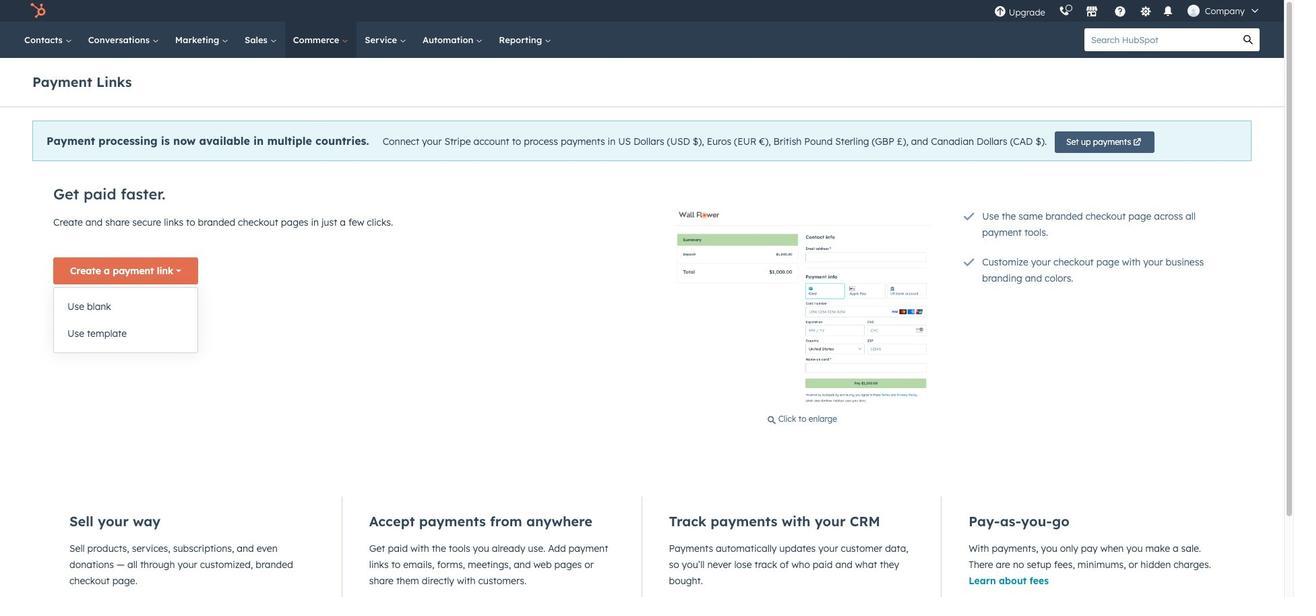Task type: locate. For each thing, give the bounding box(es) containing it.
menu
[[988, 0, 1269, 22]]

Search HubSpot search field
[[1085, 28, 1237, 51]]



Task type: describe. For each thing, give the bounding box(es) containing it.
jacob simon image
[[1188, 5, 1200, 17]]

marketplaces image
[[1086, 6, 1098, 18]]



Task type: vqa. For each thing, say whether or not it's contained in the screenshot.
Data Management element
no



